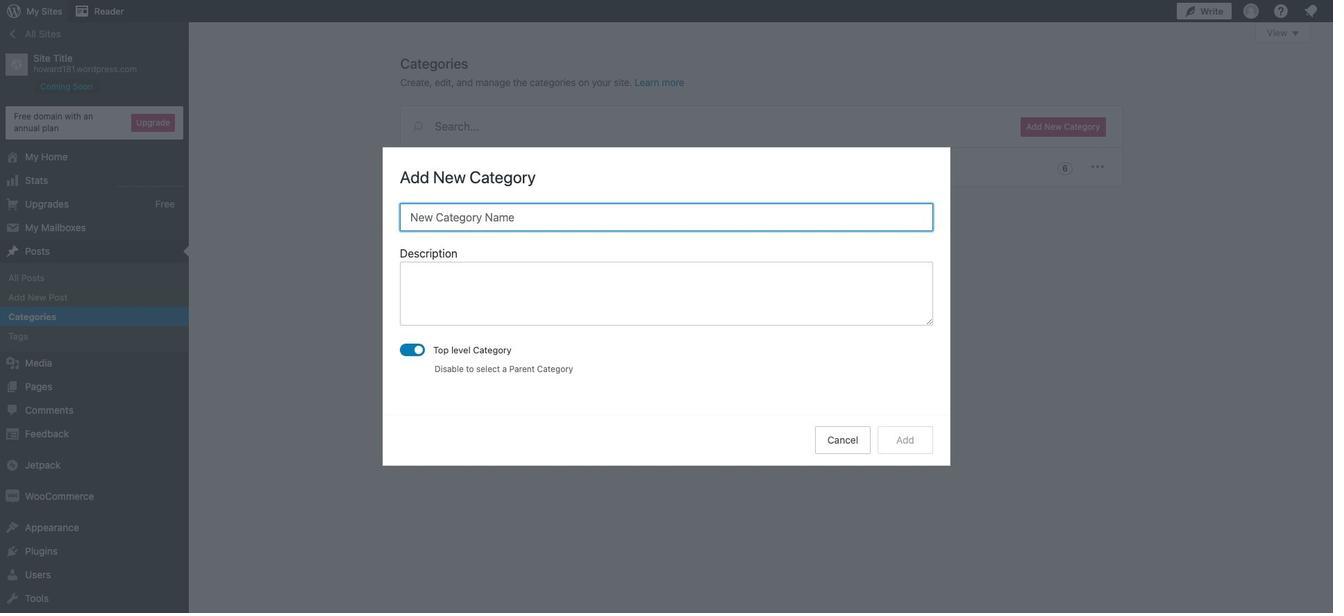 Task type: locate. For each thing, give the bounding box(es) containing it.
main content
[[401, 22, 1312, 187]]

group
[[400, 245, 934, 330]]

update your profile, personal settings, and more image
[[1244, 3, 1260, 19]]

New Category Name text field
[[400, 204, 934, 232]]

toggle menu image
[[1090, 158, 1106, 175]]

None search field
[[401, 106, 1005, 147]]

uncategorized image
[[411, 158, 428, 175]]

dialog
[[383, 148, 950, 465]]

None text field
[[400, 262, 934, 326]]

closed image
[[1293, 31, 1300, 36]]



Task type: describe. For each thing, give the bounding box(es) containing it.
highest hourly views 0 image
[[117, 178, 183, 187]]

help image
[[1273, 3, 1290, 19]]

manage your notifications image
[[1303, 3, 1320, 19]]

img image
[[6, 490, 19, 504]]



Task type: vqa. For each thing, say whether or not it's contained in the screenshot.
MAIN CONTENT
yes



